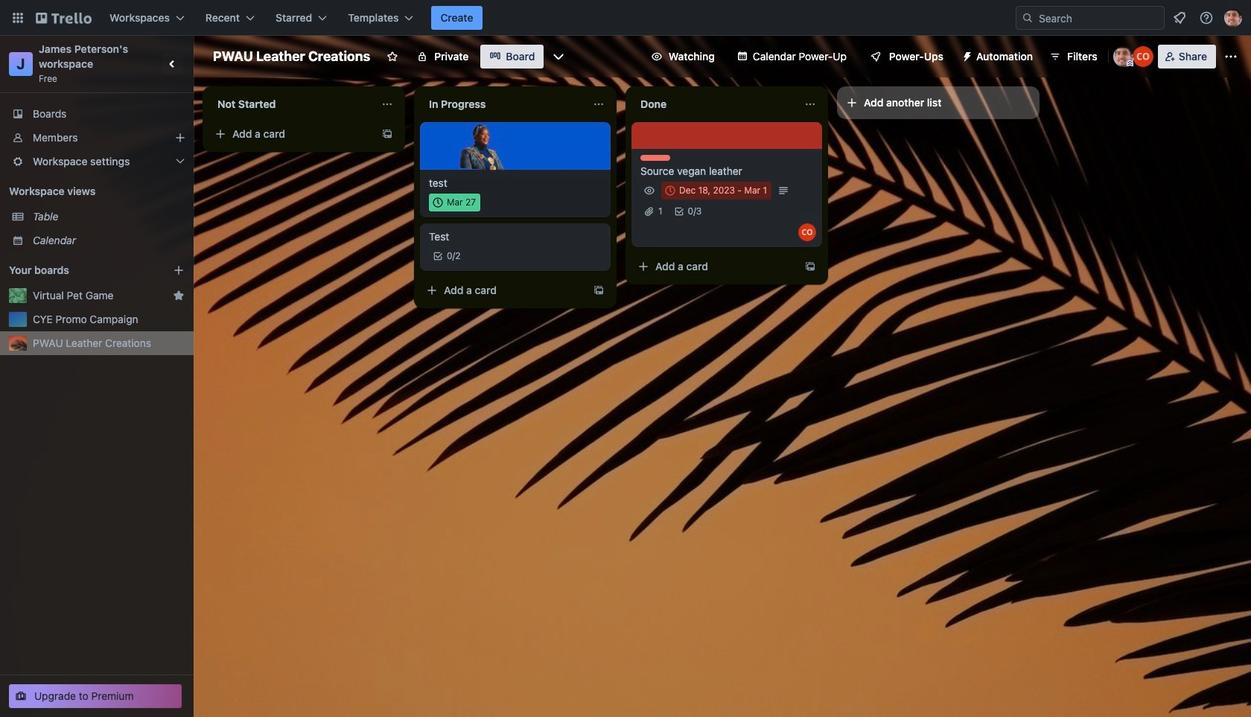 Task type: locate. For each thing, give the bounding box(es) containing it.
james peterson (jamespeterson93) image
[[1224, 9, 1242, 27]]

None text field
[[420, 92, 587, 116]]

create from template… image
[[381, 128, 393, 140]]

1 vertical spatial christina overa (christinaovera) image
[[798, 223, 816, 241]]

starred icon image
[[173, 290, 185, 302]]

0 vertical spatial christina overa (christinaovera) image
[[1132, 46, 1153, 67]]

star or unstar board image
[[387, 51, 399, 63]]

christina overa (christinaovera) image
[[1132, 46, 1153, 67], [798, 223, 816, 241]]

Search field
[[1016, 6, 1165, 30]]

create from template… image
[[804, 261, 816, 273], [593, 284, 605, 296]]

show menu image
[[1223, 49, 1238, 64]]

1 horizontal spatial christina overa (christinaovera) image
[[1132, 46, 1153, 67]]

0 notifications image
[[1171, 9, 1188, 27]]

color: bold red, title: "sourcing" element
[[640, 155, 670, 161]]

https://media2.giphy.com/media/vhqa3tryiebmkd5qih/100w.gif?cid=ad960664tuux3ictzc2l4kkstlpkpgfee3kg7e05hcw8694d&ep=v1_stickers_search&rid=100w.gif&ct=s image
[[458, 120, 509, 171]]

None checkbox
[[429, 194, 480, 211]]

1 horizontal spatial create from template… image
[[804, 261, 816, 273]]

james peterson (jamespeterson93) image
[[1113, 46, 1134, 67]]

workspace navigation collapse icon image
[[162, 54, 183, 74]]

None text field
[[209, 92, 375, 116], [631, 92, 798, 116], [209, 92, 375, 116], [631, 92, 798, 116]]

customize views image
[[551, 49, 566, 64]]

None checkbox
[[661, 182, 771, 200]]

0 horizontal spatial christina overa (christinaovera) image
[[798, 223, 816, 241]]

0 horizontal spatial create from template… image
[[593, 284, 605, 296]]

back to home image
[[36, 6, 92, 30]]

add board image
[[173, 264, 185, 276]]



Task type: vqa. For each thing, say whether or not it's contained in the screenshot.
Click to unstar this board. It will be removed from your starred list. image
no



Task type: describe. For each thing, give the bounding box(es) containing it.
your boards with 3 items element
[[9, 261, 150, 279]]

sm image
[[955, 45, 976, 66]]

open information menu image
[[1199, 10, 1214, 25]]

0 vertical spatial create from template… image
[[804, 261, 816, 273]]

1 vertical spatial create from template… image
[[593, 284, 605, 296]]

search image
[[1022, 12, 1034, 24]]

this member is an admin of this board. image
[[1126, 60, 1133, 67]]

Board name text field
[[206, 45, 378, 69]]

primary element
[[0, 0, 1251, 36]]



